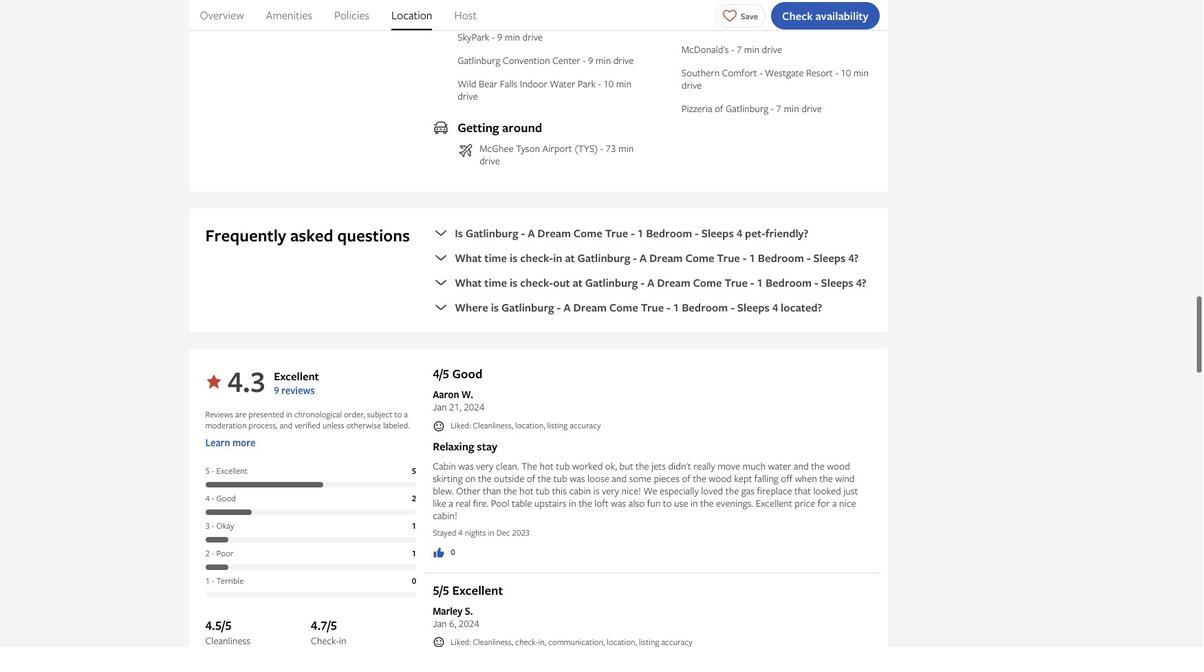 Task type: vqa. For each thing, say whether or not it's contained in the screenshot.
5 - Excellent's THE "5"
yes



Task type: describe. For each thing, give the bounding box(es) containing it.
like
[[433, 497, 447, 510]]

amenities link
[[266, 0, 312, 30]]

the right didn't
[[693, 472, 707, 485]]

is gatlinburg - a dream come true - 1 bedroom - sleeps 4 pet-friendly?
[[455, 226, 809, 241]]

nights
[[465, 527, 486, 539]]

0 vertical spatial 9
[[497, 31, 503, 44]]

min up park
[[596, 54, 611, 67]]

the up looked
[[812, 460, 825, 473]]

pet-
[[745, 226, 766, 241]]

drive right center
[[614, 54, 634, 67]]

5 for 5 - excellent
[[205, 465, 210, 477]]

chesapeake's seafood and raw bar - 8 min drive
[[682, 7, 856, 33]]

raw
[[792, 7, 809, 20]]

excellent up the 4 - good on the left bottom of page
[[216, 465, 248, 477]]

4 up 3
[[205, 493, 210, 505]]

check availability
[[783, 8, 869, 23]]

presented
[[249, 409, 284, 421]]

unless
[[323, 420, 345, 432]]

and right loose
[[612, 472, 627, 485]]

3 - okay
[[205, 521, 234, 532]]

excellent inside relaxing stay cabin was very clean. the hot tub worked ok, but the jets didn't really move much water and the wood skirting on the outside of the tub was loose and some pieces of the wood kept falling off when the wind blew. other than the hot tub this cabin is very nice! we especially loved the gas fireplace that looked just like a real fire. pool table upstairs in the loft was also fun to use in the evenings. excellent price for a nice cabin!
[[756, 497, 793, 510]]

process,
[[249, 420, 278, 432]]

min down southern comfort - westgate resort - 10 min drive
[[784, 102, 800, 115]]

ripley's
[[458, 7, 488, 20]]

1 vertical spatial 9
[[588, 54, 594, 67]]

1 vertical spatial very
[[602, 484, 620, 498]]

the right "but"
[[636, 460, 649, 473]]

0 horizontal spatial hot
[[520, 484, 534, 498]]

is inside relaxing stay cabin was very clean. the hot tub worked ok, but the jets didn't really move much water and the wood skirting on the outside of the tub was loose and some pieces of the wood kept falling off when the wind blew. other than the hot tub this cabin is very nice! we especially loved the gas fireplace that looked just like a real fire. pool table upstairs in the loft was also fun to use in the evenings. excellent price for a nice cabin!
[[594, 484, 600, 498]]

4 left nights
[[459, 527, 463, 539]]

relaxing stay cabin was very clean. the hot tub worked ok, but the jets didn't really move much water and the wood skirting on the outside of the tub was loose and some pieces of the wood kept falling off when the wind blew. other than the hot tub this cabin is very nice! we especially loved the gas fireplace that looked just like a real fire. pool table upstairs in the loft was also fun to use in the evenings. excellent price for a nice cabin!
[[433, 439, 859, 522]]

check- for in
[[521, 251, 553, 266]]

jets
[[652, 460, 666, 473]]

and right off
[[794, 460, 809, 473]]

of right aquarium
[[533, 7, 541, 20]]

ripley's aquarium of the smokies
[[458, 7, 593, 20]]

1 vertical spatial good
[[216, 493, 236, 505]]

host link
[[455, 0, 477, 30]]

at for in
[[565, 251, 575, 266]]

8
[[833, 7, 838, 20]]

evenings.
[[716, 497, 754, 510]]

really
[[694, 460, 716, 473]]

4 left pet-
[[737, 226, 743, 241]]

mcghee
[[480, 142, 514, 155]]

min inside the mcghee tyson airport (tys) - 73 min drive
[[619, 142, 634, 155]]

overview
[[200, 8, 244, 23]]

small image for 5/5 excellent
[[433, 637, 445, 648]]

southern comfort - westgate resort - 10 min drive
[[682, 66, 869, 92]]

list containing chesapeake's seafood and raw bar - 8 min drive
[[682, 0, 872, 115]]

2024 for excellent
[[459, 617, 480, 630]]

- 10 min drive
[[458, 77, 632, 103]]

mcdonald's
[[682, 43, 729, 56]]

otherwise
[[347, 420, 381, 432]]

gatlinburg down comfort
[[726, 102, 769, 115]]

2 for 2 - poor
[[205, 548, 210, 560]]

5 for 5
[[412, 465, 416, 477]]

- inside the mcghee tyson airport (tys) - 73 min drive
[[601, 142, 604, 155]]

tub left worked
[[556, 460, 570, 473]]

are
[[235, 409, 247, 421]]

min up comfort
[[745, 43, 760, 56]]

fire.
[[473, 497, 489, 510]]

marley
[[433, 605, 463, 618]]

skypark - 9 min drive
[[458, 31, 543, 44]]

0 horizontal spatial very
[[476, 460, 494, 473]]

the left "gas"
[[726, 484, 739, 498]]

10 inside the - 10 min drive
[[604, 77, 614, 90]]

min inside the - 10 min drive
[[616, 77, 632, 90]]

seafood
[[739, 7, 772, 20]]

1 - terrible
[[205, 576, 244, 587]]

bedroom down friendly?
[[758, 251, 804, 266]]

southern
[[682, 66, 720, 79]]

resort
[[807, 66, 833, 79]]

cabin
[[433, 460, 456, 473]]

to inside relaxing stay cabin was very clean. the hot tub worked ok, but the jets didn't really move much water and the wood skirting on the outside of the tub was loose and some pieces of the wood kept falling off when the wind blew. other than the hot tub this cabin is very nice! we especially loved the gas fireplace that looked just like a real fire. pool table upstairs in the loft was also fun to use in the evenings. excellent price for a nice cabin!
[[663, 497, 672, 510]]

9 reviews button
[[274, 384, 319, 397]]

mcghee tyson airport (tys) - 73 min drive list item
[[458, 142, 647, 167]]

loose
[[588, 472, 610, 485]]

skirting
[[433, 472, 463, 485]]

questions
[[337, 225, 410, 247]]

bear
[[479, 77, 498, 90]]

order,
[[344, 409, 365, 421]]

drive down resort at the right of page
[[802, 102, 822, 115]]

list containing ripley's aquarium of the smokies
[[458, 0, 647, 103]]

4/5 good aaron w. jan 21, 2024
[[433, 366, 485, 414]]

just
[[844, 484, 859, 498]]

westgate
[[765, 66, 804, 79]]

- inside chesapeake's seafood and raw bar - 8 min drive
[[828, 7, 831, 20]]

convention
[[503, 54, 550, 67]]

small image for 4/5 good
[[433, 420, 445, 433]]

nice!
[[622, 484, 641, 498]]

mcghee tyson airport (tys) - 73 min drive
[[480, 142, 634, 167]]

gatlinburg convention center - 9 min drive
[[458, 54, 634, 67]]

medium image
[[433, 547, 445, 559]]

w.
[[462, 388, 473, 401]]

stayed
[[433, 527, 457, 539]]

drive up convention
[[523, 31, 543, 44]]

jan for 5/5
[[433, 617, 447, 630]]

much
[[743, 460, 766, 473]]

move
[[718, 460, 741, 473]]

0 horizontal spatial was
[[459, 460, 474, 473]]

0 inside button
[[451, 546, 455, 558]]

drive up the westgate
[[762, 43, 783, 56]]

stayed 4 nights in dec 2023
[[433, 527, 530, 539]]

the right 'on' at the bottom left
[[478, 472, 492, 485]]

time for what time is check-in at gatlinburg - a dream come true - 1 bedroom - sleeps 4?
[[485, 251, 507, 266]]

excellent up chronological
[[274, 369, 319, 384]]

nice
[[840, 497, 856, 510]]

pizzeria of gatlinburg - 7 min drive
[[682, 102, 822, 115]]

tub left this at the bottom of the page
[[536, 484, 550, 498]]

the right the
[[538, 472, 551, 485]]

4 left located?
[[773, 300, 779, 315]]

water
[[768, 460, 792, 473]]

center
[[553, 54, 581, 67]]

gas
[[742, 484, 755, 498]]

labeled.
[[383, 420, 410, 432]]

tyson
[[516, 142, 540, 155]]

falling
[[755, 472, 779, 485]]

also
[[629, 497, 645, 510]]

1 horizontal spatial a
[[449, 497, 453, 510]]

is
[[455, 226, 463, 241]]

and inside chesapeake's seafood and raw bar - 8 min drive
[[775, 7, 790, 20]]

that
[[795, 484, 811, 498]]

1 horizontal spatial hot
[[540, 460, 554, 473]]

4/5
[[433, 366, 450, 383]]

0 horizontal spatial 7
[[737, 43, 742, 56]]

2 horizontal spatial was
[[611, 497, 627, 510]]

0 horizontal spatial 0
[[412, 576, 416, 587]]

1 horizontal spatial wood
[[827, 460, 850, 473]]

moderation
[[205, 420, 247, 432]]

0 horizontal spatial wood
[[709, 472, 732, 485]]

bar
[[811, 7, 825, 20]]

cabin
[[569, 484, 591, 498]]

terrible
[[216, 576, 244, 587]]

at for out
[[573, 276, 583, 291]]

upstairs
[[535, 497, 567, 510]]

when
[[795, 472, 817, 485]]

the left wind
[[820, 472, 833, 485]]

learn
[[205, 437, 230, 450]]

s.
[[465, 605, 473, 618]]

subject
[[367, 409, 393, 421]]

2 horizontal spatial a
[[833, 497, 837, 510]]

4.7 out of 5 element
[[311, 618, 416, 635]]



Task type: locate. For each thing, give the bounding box(es) containing it.
of right pieces
[[682, 472, 691, 485]]

real
[[456, 497, 471, 510]]

located?
[[781, 300, 823, 315]]

jan left 6,
[[433, 617, 447, 630]]

9 left reviews
[[274, 384, 279, 397]]

some
[[629, 472, 652, 485]]

0 horizontal spatial to
[[395, 409, 402, 421]]

gatlinburg up where is gatlinburg - a dream come true - 1 bedroom - sleeps 4 located? at the top
[[586, 276, 638, 291]]

0 horizontal spatial good
[[216, 493, 236, 505]]

1 check- from the top
[[521, 251, 553, 266]]

price
[[795, 497, 816, 510]]

to inside the reviews are presented in chronological order, subject to a moderation process, and verified unless otherwise labeled. learn more
[[395, 409, 402, 421]]

4? for what time is check-in at gatlinburg - a dream come true - 1 bedroom - sleeps 4?
[[849, 251, 859, 266]]

frequently asked questions
[[205, 225, 410, 247]]

liked: cleanliness, location, listing accuracy
[[451, 420, 601, 432]]

in right this at the bottom of the page
[[569, 497, 577, 510]]

location link
[[392, 0, 433, 30]]

6,
[[449, 617, 456, 630]]

list
[[189, 0, 888, 30], [458, 0, 647, 103], [682, 0, 872, 115]]

0 vertical spatial hot
[[540, 460, 554, 473]]

5 down learn on the bottom
[[205, 465, 210, 477]]

poor
[[216, 548, 234, 560]]

2 jan from the top
[[433, 617, 447, 630]]

min right 8
[[841, 7, 856, 20]]

the left smokies on the top of the page
[[543, 7, 557, 20]]

0 vertical spatial good
[[453, 366, 483, 383]]

reviews
[[205, 409, 233, 421]]

good inside 4/5 good aaron w. jan 21, 2024
[[453, 366, 483, 383]]

hot
[[540, 460, 554, 473], [520, 484, 534, 498]]

drive up 'pizzeria'
[[682, 79, 702, 92]]

min inside chesapeake's seafood and raw bar - 8 min drive
[[841, 7, 856, 20]]

gatlinburg
[[458, 54, 501, 67], [726, 102, 769, 115], [466, 226, 519, 241], [578, 251, 631, 266], [586, 276, 638, 291], [502, 300, 554, 315]]

comfort
[[722, 66, 758, 79]]

negative theme image
[[205, 374, 222, 390]]

around
[[502, 119, 543, 137]]

and left verified at the bottom left of page
[[280, 420, 293, 432]]

1 horizontal spatial 10
[[841, 66, 851, 79]]

at up out
[[565, 251, 575, 266]]

1 small image from the top
[[433, 420, 445, 433]]

a
[[404, 409, 408, 421], [449, 497, 453, 510], [833, 497, 837, 510]]

1 vertical spatial jan
[[433, 617, 447, 630]]

small image
[[433, 420, 445, 433], [433, 637, 445, 648]]

3
[[205, 521, 210, 532]]

time for what time is check-out at gatlinburg - a dream come true - 1 bedroom - sleeps 4?
[[485, 276, 507, 291]]

didn't
[[669, 460, 692, 473]]

min right resort at the right of page
[[854, 66, 869, 79]]

the
[[543, 7, 557, 20], [636, 460, 649, 473], [812, 460, 825, 473], [478, 472, 492, 485], [538, 472, 551, 485], [693, 472, 707, 485], [820, 472, 833, 485], [504, 484, 517, 498], [726, 484, 739, 498], [579, 497, 592, 510], [701, 497, 714, 510]]

the right use
[[701, 497, 714, 510]]

0 horizontal spatial 5
[[205, 465, 210, 477]]

1 vertical spatial what
[[455, 276, 482, 291]]

tub left cabin
[[554, 472, 568, 485]]

check
[[783, 8, 813, 23]]

bedroom up located?
[[766, 276, 812, 291]]

1 vertical spatial 7
[[777, 102, 782, 115]]

4.5/5
[[205, 618, 232, 635]]

good up "w."
[[453, 366, 483, 383]]

chesapeake's
[[682, 7, 736, 20]]

cleanliness,
[[473, 420, 514, 432]]

ok,
[[605, 460, 617, 473]]

0 horizontal spatial a
[[404, 409, 408, 421]]

a right like
[[449, 497, 453, 510]]

0 vertical spatial what
[[455, 251, 482, 266]]

in left dec on the bottom of the page
[[488, 527, 495, 539]]

drive left bear
[[458, 90, 478, 103]]

2 small image from the top
[[433, 637, 445, 648]]

jan inside 4/5 good aaron w. jan 21, 2024
[[433, 401, 447, 414]]

stay
[[477, 439, 498, 454]]

2 what from the top
[[455, 276, 482, 291]]

jan left 21,
[[433, 401, 447, 414]]

7 down southern comfort - westgate resort - 10 min drive
[[777, 102, 782, 115]]

kept
[[734, 472, 753, 485]]

check- for out
[[521, 276, 553, 291]]

good
[[453, 366, 483, 383], [216, 493, 236, 505]]

clean.
[[496, 460, 519, 473]]

of right 'pizzeria'
[[715, 102, 724, 115]]

we
[[644, 484, 658, 498]]

was right cabin
[[459, 460, 474, 473]]

pizzeria
[[682, 102, 713, 115]]

loft
[[595, 497, 609, 510]]

what time is check-out at gatlinburg - a dream come true - 1 bedroom - sleeps 4?
[[455, 276, 867, 291]]

1 horizontal spatial 7
[[777, 102, 782, 115]]

in right use
[[691, 497, 698, 510]]

very
[[476, 460, 494, 473], [602, 484, 620, 498]]

2 time from the top
[[485, 276, 507, 291]]

worked
[[573, 460, 603, 473]]

7 up comfort
[[737, 43, 742, 56]]

4 - good
[[205, 493, 236, 505]]

2024 inside 4/5 good aaron w. jan 21, 2024
[[464, 401, 485, 414]]

in up out
[[553, 251, 563, 266]]

5 left cabin
[[412, 465, 416, 477]]

loved
[[701, 484, 724, 498]]

0 right medium icon
[[451, 546, 455, 558]]

park
[[578, 77, 596, 90]]

73
[[606, 142, 616, 155]]

0 vertical spatial 4?
[[849, 251, 859, 266]]

1 vertical spatial check-
[[521, 276, 553, 291]]

1 vertical spatial 4?
[[856, 276, 867, 291]]

- inside the - 10 min drive
[[598, 77, 601, 90]]

small image left liked:
[[433, 420, 445, 433]]

9 down aquarium
[[497, 31, 503, 44]]

of right outside at the left bottom of the page
[[527, 472, 536, 485]]

use
[[674, 497, 689, 510]]

in
[[553, 251, 563, 266], [286, 409, 292, 421], [569, 497, 577, 510], [691, 497, 698, 510], [488, 527, 495, 539]]

7
[[737, 43, 742, 56], [777, 102, 782, 115]]

3 list from the left
[[682, 0, 872, 115]]

min down aquarium
[[505, 31, 520, 44]]

the right than
[[504, 484, 517, 498]]

a inside the reviews are presented in chronological order, subject to a moderation process, and verified unless otherwise labeled. learn more
[[404, 409, 408, 421]]

0 horizontal spatial 9
[[274, 384, 279, 397]]

jan inside 5/5 excellent marley s. jan 6, 2024
[[433, 617, 447, 630]]

wood left kept
[[709, 472, 732, 485]]

small image down marley
[[433, 637, 445, 648]]

0 left 5/5
[[412, 576, 416, 587]]

0 vertical spatial 7
[[737, 43, 742, 56]]

1 vertical spatial to
[[663, 497, 672, 510]]

good down the 5 - excellent at the bottom left of page
[[216, 493, 236, 505]]

host
[[455, 8, 477, 23]]

and inside the reviews are presented in chronological order, subject to a moderation process, and verified unless otherwise labeled. learn more
[[280, 420, 293, 432]]

very right 'on' at the bottom left
[[476, 460, 494, 473]]

drive inside chesapeake's seafood and raw bar - 8 min drive
[[682, 20, 702, 33]]

1 vertical spatial at
[[573, 276, 583, 291]]

excellent 9 reviews
[[274, 369, 319, 397]]

0 horizontal spatial 10
[[604, 77, 614, 90]]

looked
[[814, 484, 842, 498]]

relaxing
[[433, 439, 474, 454]]

what for what time is check-in at gatlinburg - a dream come true - 1 bedroom - sleeps 4?
[[455, 251, 482, 266]]

2 vertical spatial 9
[[274, 384, 279, 397]]

1 horizontal spatial 9
[[497, 31, 503, 44]]

on
[[465, 472, 476, 485]]

the inside list
[[543, 7, 557, 20]]

2 list from the left
[[458, 0, 647, 103]]

excellent up s.
[[453, 582, 503, 599]]

1 what from the top
[[455, 251, 482, 266]]

what for what time is check-out at gatlinburg - a dream come true - 1 bedroom - sleeps 4?
[[455, 276, 482, 291]]

10 right park
[[604, 77, 614, 90]]

list containing overview
[[189, 0, 888, 30]]

1 time from the top
[[485, 251, 507, 266]]

0 vertical spatial small image
[[433, 420, 445, 433]]

2024 inside 5/5 excellent marley s. jan 6, 2024
[[459, 617, 480, 630]]

min right 73
[[619, 142, 634, 155]]

0 vertical spatial time
[[485, 251, 507, 266]]

0 vertical spatial jan
[[433, 401, 447, 414]]

2024
[[464, 401, 485, 414], [459, 617, 480, 630]]

a right the subject
[[404, 409, 408, 421]]

0 vertical spatial 0
[[451, 546, 455, 558]]

2024 right 6,
[[459, 617, 480, 630]]

skypark
[[458, 31, 490, 44]]

what up where
[[455, 276, 482, 291]]

1 vertical spatial time
[[485, 276, 507, 291]]

gatlinburg down out
[[502, 300, 554, 315]]

2 5 from the left
[[412, 465, 416, 477]]

2 left poor
[[205, 548, 210, 560]]

was left loose
[[570, 472, 585, 485]]

pieces
[[654, 472, 680, 485]]

where is gatlinburg - a dream come true - 1 bedroom - sleeps 4 located?
[[455, 300, 823, 315]]

gatlinburg right is
[[466, 226, 519, 241]]

the left the loft
[[579, 497, 592, 510]]

2 horizontal spatial 9
[[588, 54, 594, 67]]

at
[[565, 251, 575, 266], [573, 276, 583, 291]]

1 horizontal spatial 2
[[412, 493, 416, 505]]

1 horizontal spatial 0
[[451, 546, 455, 558]]

learn more link
[[205, 437, 416, 461]]

bedroom up what time is check-in at gatlinburg - a dream come true - 1 bedroom - sleeps 4?
[[646, 226, 692, 241]]

4?
[[849, 251, 859, 266], [856, 276, 867, 291]]

1 horizontal spatial was
[[570, 472, 585, 485]]

mcdonald's - 7 min drive
[[682, 43, 783, 56]]

reviews are presented in chronological order, subject to a moderation process, and verified unless otherwise labeled. learn more
[[205, 409, 410, 450]]

drive up mcdonald's
[[682, 20, 702, 33]]

0 vertical spatial check-
[[521, 251, 553, 266]]

out
[[553, 276, 570, 291]]

what down is
[[455, 251, 482, 266]]

0 vertical spatial at
[[565, 251, 575, 266]]

1 vertical spatial small image
[[433, 637, 445, 648]]

hot right the
[[540, 460, 554, 473]]

10 right resort at the right of page
[[841, 66, 851, 79]]

1 vertical spatial 2
[[205, 548, 210, 560]]

airport
[[543, 142, 572, 155]]

in left verified at the bottom left of page
[[286, 409, 292, 421]]

1 jan from the top
[[433, 401, 447, 414]]

1 horizontal spatial 5
[[412, 465, 416, 477]]

1 vertical spatial 2024
[[459, 617, 480, 630]]

true
[[605, 226, 628, 241], [717, 251, 740, 266], [725, 276, 748, 291], [641, 300, 664, 315]]

1 5 from the left
[[205, 465, 210, 477]]

2 for 2
[[412, 493, 416, 505]]

gatlinburg down skypark
[[458, 54, 501, 67]]

to right fun at the right bottom of page
[[663, 497, 672, 510]]

1 horizontal spatial to
[[663, 497, 672, 510]]

2 left like
[[412, 493, 416, 505]]

policies link
[[334, 0, 370, 30]]

1 list from the left
[[189, 0, 888, 30]]

getting around
[[458, 119, 543, 137]]

10
[[841, 66, 851, 79], [604, 77, 614, 90]]

9 up park
[[588, 54, 594, 67]]

jan
[[433, 401, 447, 414], [433, 617, 447, 630]]

outside
[[494, 472, 525, 485]]

gatlinburg down is gatlinburg - a dream come true - 1 bedroom - sleeps 4 pet-friendly?
[[578, 251, 631, 266]]

in inside the reviews are presented in chronological order, subject to a moderation process, and verified unless otherwise labeled. learn more
[[286, 409, 292, 421]]

excellent down falling
[[756, 497, 793, 510]]

min right park
[[616, 77, 632, 90]]

drive inside the - 10 min drive
[[458, 90, 478, 103]]

more
[[233, 437, 256, 450]]

1 horizontal spatial very
[[602, 484, 620, 498]]

10 inside southern comfort - westgate resort - 10 min drive
[[841, 66, 851, 79]]

0 horizontal spatial 2
[[205, 548, 210, 560]]

4? for what time is check-out at gatlinburg - a dream come true - 1 bedroom - sleeps 4?
[[856, 276, 867, 291]]

1 vertical spatial hot
[[520, 484, 534, 498]]

off
[[781, 472, 793, 485]]

1 horizontal spatial good
[[453, 366, 483, 383]]

and left raw
[[775, 7, 790, 20]]

excellent inside 5/5 excellent marley s. jan 6, 2024
[[453, 582, 503, 599]]

was right the loft
[[611, 497, 627, 510]]

check availability button
[[772, 2, 880, 29]]

okay
[[216, 521, 234, 532]]

2 check- from the top
[[521, 276, 553, 291]]

check-
[[521, 251, 553, 266], [521, 276, 553, 291]]

what time is check-in at gatlinburg - a dream come true - 1 bedroom - sleeps 4?
[[455, 251, 859, 266]]

very left nice!
[[602, 484, 620, 498]]

drive inside the mcghee tyson airport (tys) - 73 min drive
[[480, 154, 500, 167]]

to right the subject
[[395, 409, 402, 421]]

min inside southern comfort - westgate resort - 10 min drive
[[854, 66, 869, 79]]

a right for
[[833, 497, 837, 510]]

jan for 4/5
[[433, 401, 447, 414]]

location,
[[516, 420, 546, 432]]

5/5 excellent marley s. jan 6, 2024
[[433, 582, 503, 630]]

smokies
[[559, 7, 593, 20]]

2024 for good
[[464, 401, 485, 414]]

of
[[533, 7, 541, 20], [715, 102, 724, 115], [527, 472, 536, 485], [682, 472, 691, 485]]

drive inside southern comfort - westgate resort - 10 min drive
[[682, 79, 702, 92]]

bedroom down what time is check-out at gatlinburg - a dream come true - 1 bedroom - sleeps 4?
[[682, 300, 728, 315]]

wood up looked
[[827, 460, 850, 473]]

2024 right 21,
[[464, 401, 485, 414]]

4.5 out of 5 element
[[205, 618, 311, 635]]

0 vertical spatial to
[[395, 409, 402, 421]]

0 vertical spatial very
[[476, 460, 494, 473]]

0 vertical spatial 2024
[[464, 401, 485, 414]]

0 vertical spatial 2
[[412, 493, 416, 505]]

getting
[[458, 119, 499, 137]]

hot down the
[[520, 484, 534, 498]]

drive down 'getting around'
[[480, 154, 500, 167]]

2 - poor
[[205, 548, 234, 560]]

location
[[392, 8, 433, 23]]

1 vertical spatial 0
[[412, 576, 416, 587]]

at right out
[[573, 276, 583, 291]]

9 inside excellent 9 reviews
[[274, 384, 279, 397]]



